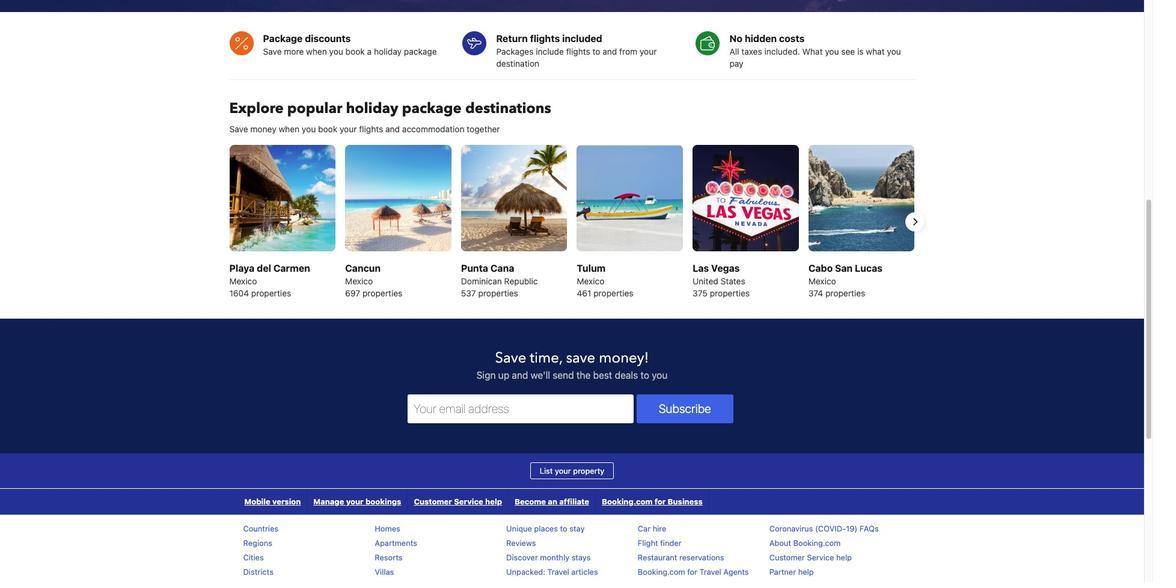 Task type: vqa. For each thing, say whether or not it's contained in the screenshot.
email to the left
no



Task type: describe. For each thing, give the bounding box(es) containing it.
travel inside unique places to stay reviews discover monthly stays unpacked: travel articles
[[548, 567, 569, 577]]

destinations
[[465, 99, 551, 118]]

an
[[548, 497, 558, 506]]

navigation inside save time, save money! footer
[[238, 489, 710, 515]]

cities link
[[243, 552, 264, 562]]

articles
[[572, 567, 598, 577]]

cancun
[[345, 263, 381, 273]]

money!
[[599, 348, 649, 368]]

cabo
[[809, 263, 833, 273]]

stays
[[572, 552, 591, 562]]

apartments
[[375, 538, 417, 548]]

service inside coronavirus (covid-19) faqs about booking.com customer service help partner help
[[807, 552, 835, 562]]

booking.com for business
[[602, 497, 703, 506]]

holiday inside 'package discounts save more when you book a holiday package'
[[374, 46, 402, 56]]

2 horizontal spatial flights
[[566, 46, 591, 56]]

las vegas united states 375 properties
[[693, 263, 750, 298]]

return
[[497, 33, 528, 44]]

to inside unique places to stay reviews discover monthly stays unpacked: travel articles
[[560, 524, 568, 533]]

properties for cabo
[[826, 288, 866, 298]]

when inside 'package discounts save more when you book a holiday package'
[[306, 46, 327, 56]]

discover monthly stays link
[[507, 552, 591, 562]]

partner
[[770, 567, 796, 577]]

374
[[809, 288, 824, 298]]

customer inside "link"
[[414, 497, 452, 506]]

tulum
[[577, 263, 606, 273]]

districts link
[[243, 567, 274, 577]]

service inside "link"
[[454, 497, 483, 506]]

flight
[[638, 538, 658, 548]]

mobile version link
[[238, 489, 307, 515]]

package discounts save more when you book a holiday package
[[263, 33, 437, 56]]

mobile version
[[245, 497, 301, 506]]

save time, save money! footer
[[0, 319, 1145, 582]]

popular
[[287, 99, 343, 118]]

become an affiliate
[[515, 497, 589, 506]]

homes
[[375, 524, 400, 533]]

districts
[[243, 567, 274, 577]]

no
[[730, 33, 743, 44]]

to inside the 'save time, save money! sign up and we'll send the best deals to you'
[[641, 370, 650, 380]]

no hidden costs all taxes included. what you see is what you pay
[[730, 33, 901, 68]]

mexico inside the 'cancun mexico 697 properties'
[[345, 276, 373, 286]]

partner help link
[[770, 567, 814, 577]]

mexico inside cabo san lucas mexico 374 properties
[[809, 276, 837, 286]]

coronavirus (covid-19) faqs about booking.com customer service help partner help
[[770, 524, 879, 577]]

0 vertical spatial flights
[[530, 33, 560, 44]]

reservations
[[680, 552, 725, 562]]

dominican
[[461, 276, 502, 286]]

regions link
[[243, 538, 272, 548]]

package inside explore popular holiday package destinations save money when you book your flights and accommodation together
[[402, 99, 462, 118]]

car hire flight finder restaurant reservations booking.com for travel agents
[[638, 524, 749, 577]]

we'll
[[531, 370, 550, 380]]

Your email address email field
[[408, 394, 634, 423]]

manage your bookings
[[314, 497, 401, 506]]

resorts link
[[375, 552, 403, 562]]

discover
[[507, 552, 538, 562]]

included.
[[765, 46, 800, 56]]

explore
[[229, 99, 284, 118]]

return flights included packages include flights to and from your destination
[[497, 33, 657, 68]]

resorts
[[375, 552, 403, 562]]

included
[[562, 33, 603, 44]]

countries link
[[243, 524, 279, 533]]

about
[[770, 538, 792, 548]]

car
[[638, 524, 651, 533]]

save
[[566, 348, 596, 368]]

customer service help link for partner help
[[770, 552, 852, 562]]

properties for punta
[[479, 288, 518, 298]]

money
[[250, 124, 277, 134]]

when inside explore popular holiday package destinations save money when you book your flights and accommodation together
[[279, 124, 300, 134]]

playa del carmen mexico 1604 properties
[[229, 263, 310, 298]]

customer inside coronavirus (covid-19) faqs about booking.com customer service help partner help
[[770, 552, 805, 562]]

save inside the 'save time, save money! sign up and we'll send the best deals to you'
[[495, 348, 527, 368]]

costs
[[780, 33, 805, 44]]

a
[[367, 46, 372, 56]]

explore popular holiday package destinations save money when you book your flights and accommodation together
[[229, 99, 551, 134]]

include
[[536, 46, 564, 56]]

regions
[[243, 538, 272, 548]]

taxes
[[742, 46, 763, 56]]

booking.com inside coronavirus (covid-19) faqs about booking.com customer service help partner help
[[794, 538, 841, 548]]

republic
[[504, 276, 538, 286]]

properties inside "tulum mexico 461 properties"
[[594, 288, 634, 298]]

unpacked: travel articles link
[[507, 567, 598, 577]]

375
[[693, 288, 708, 298]]

restaurant
[[638, 552, 678, 562]]

and inside return flights included packages include flights to and from your destination
[[603, 46, 617, 56]]

unpacked:
[[507, 567, 546, 577]]

coronavirus
[[770, 524, 813, 533]]

version
[[272, 497, 301, 506]]

best
[[593, 370, 613, 380]]

1 horizontal spatial help
[[799, 567, 814, 577]]

customer service help link for become an affiliate
[[408, 489, 508, 515]]

to inside return flights included packages include flights to and from your destination
[[593, 46, 601, 56]]

become
[[515, 497, 546, 506]]

subscribe button
[[637, 394, 734, 423]]

become an affiliate link
[[509, 489, 595, 515]]

customer service help
[[414, 497, 502, 506]]

stay
[[570, 524, 585, 533]]

list
[[540, 466, 553, 475]]



Task type: locate. For each thing, give the bounding box(es) containing it.
2 horizontal spatial help
[[837, 552, 852, 562]]

1 horizontal spatial service
[[807, 552, 835, 562]]

1 horizontal spatial to
[[593, 46, 601, 56]]

1 vertical spatial customer service help link
[[770, 552, 852, 562]]

0 vertical spatial package
[[404, 46, 437, 56]]

0 vertical spatial book
[[346, 46, 365, 56]]

your inside manage your bookings link
[[346, 497, 364, 506]]

book
[[346, 46, 365, 56], [318, 124, 338, 134]]

mobile
[[245, 497, 271, 506]]

carmen
[[274, 263, 310, 273]]

1 horizontal spatial customer
[[770, 552, 805, 562]]

mexico inside "tulum mexico 461 properties"
[[577, 276, 605, 286]]

las
[[693, 263, 709, 273]]

2 horizontal spatial and
[[603, 46, 617, 56]]

subscribe
[[659, 402, 711, 415]]

san
[[835, 263, 853, 273]]

2 vertical spatial save
[[495, 348, 527, 368]]

lucas
[[855, 263, 883, 273]]

holiday inside explore popular holiday package destinations save money when you book your flights and accommodation together
[[346, 99, 399, 118]]

you inside explore popular holiday package destinations save money when you book your flights and accommodation together
[[302, 124, 316, 134]]

2 vertical spatial to
[[560, 524, 568, 533]]

and inside explore popular holiday package destinations save money when you book your flights and accommodation together
[[386, 124, 400, 134]]

properties down "states"
[[710, 288, 750, 298]]

property
[[573, 466, 605, 475]]

6 properties from the left
[[826, 288, 866, 298]]

holiday
[[374, 46, 402, 56], [346, 99, 399, 118]]

1 horizontal spatial book
[[346, 46, 365, 56]]

you right what
[[887, 46, 901, 56]]

villas
[[375, 567, 394, 577]]

0 vertical spatial customer
[[414, 497, 452, 506]]

pay
[[730, 58, 744, 68]]

playa
[[229, 263, 255, 273]]

1 horizontal spatial for
[[688, 567, 698, 577]]

you down discounts
[[329, 46, 343, 56]]

properties for las
[[710, 288, 750, 298]]

booking.com for travel agents link
[[638, 567, 749, 577]]

mexico down cabo
[[809, 276, 837, 286]]

reviews
[[507, 538, 536, 548]]

(covid-
[[816, 524, 846, 533]]

1 mexico from the left
[[229, 276, 257, 286]]

save
[[263, 46, 282, 56], [229, 124, 248, 134], [495, 348, 527, 368]]

sign
[[477, 370, 496, 380]]

for inside car hire flight finder restaurant reservations booking.com for travel agents
[[688, 567, 698, 577]]

list your property link
[[530, 462, 614, 479]]

up
[[498, 370, 510, 380]]

0 vertical spatial to
[[593, 46, 601, 56]]

1 vertical spatial when
[[279, 124, 300, 134]]

unique places to stay link
[[507, 524, 585, 533]]

is
[[858, 46, 864, 56]]

you
[[329, 46, 343, 56], [825, 46, 839, 56], [887, 46, 901, 56], [302, 124, 316, 134], [652, 370, 668, 380]]

booking.com down restaurant
[[638, 567, 685, 577]]

1 vertical spatial customer
[[770, 552, 805, 562]]

697
[[345, 288, 360, 298]]

0 horizontal spatial for
[[655, 497, 666, 506]]

1 properties from the left
[[251, 288, 291, 298]]

0 vertical spatial save
[[263, 46, 282, 56]]

booking.com up car
[[602, 497, 653, 506]]

4 properties from the left
[[594, 288, 634, 298]]

cabo san lucas mexico 374 properties
[[809, 263, 883, 298]]

together
[[467, 124, 500, 134]]

and inside the 'save time, save money! sign up and we'll send the best deals to you'
[[512, 370, 528, 380]]

save down "package" at the left of page
[[263, 46, 282, 56]]

0 vertical spatial and
[[603, 46, 617, 56]]

0 vertical spatial customer service help link
[[408, 489, 508, 515]]

flights
[[530, 33, 560, 44], [566, 46, 591, 56], [359, 124, 383, 134]]

del
[[257, 263, 271, 273]]

properties down del
[[251, 288, 291, 298]]

1 vertical spatial help
[[837, 552, 852, 562]]

cana
[[491, 263, 515, 273]]

package
[[263, 33, 303, 44]]

deals
[[615, 370, 638, 380]]

your right list
[[555, 466, 571, 475]]

holiday down a
[[346, 99, 399, 118]]

countries
[[243, 524, 279, 533]]

you inside the 'save time, save money! sign up and we'll send the best deals to you'
[[652, 370, 668, 380]]

homes link
[[375, 524, 400, 533]]

0 vertical spatial when
[[306, 46, 327, 56]]

1 vertical spatial for
[[688, 567, 698, 577]]

0 horizontal spatial save
[[229, 124, 248, 134]]

navigation
[[238, 489, 710, 515]]

unique
[[507, 524, 532, 533]]

2 mexico from the left
[[345, 276, 373, 286]]

0 horizontal spatial customer
[[414, 497, 452, 506]]

and left from
[[603, 46, 617, 56]]

0 horizontal spatial flights
[[359, 124, 383, 134]]

when
[[306, 46, 327, 56], [279, 124, 300, 134]]

united
[[693, 276, 719, 286]]

for left business
[[655, 497, 666, 506]]

customer up partner
[[770, 552, 805, 562]]

restaurant reservations link
[[638, 552, 725, 562]]

0 horizontal spatial travel
[[548, 567, 569, 577]]

villas link
[[375, 567, 394, 577]]

destination
[[497, 58, 540, 68]]

book inside 'package discounts save more when you book a holiday package'
[[346, 46, 365, 56]]

you down popular
[[302, 124, 316, 134]]

apartments link
[[375, 538, 417, 548]]

save left money
[[229, 124, 248, 134]]

your right the manage
[[346, 497, 364, 506]]

0 vertical spatial for
[[655, 497, 666, 506]]

for
[[655, 497, 666, 506], [688, 567, 698, 577]]

see
[[842, 46, 855, 56]]

package right a
[[404, 46, 437, 56]]

package inside 'package discounts save more when you book a holiday package'
[[404, 46, 437, 56]]

1604
[[229, 288, 249, 298]]

1 vertical spatial holiday
[[346, 99, 399, 118]]

properties inside the 'cancun mexico 697 properties'
[[363, 288, 403, 298]]

properties down the san
[[826, 288, 866, 298]]

business
[[668, 497, 703, 506]]

when right money
[[279, 124, 300, 134]]

properties
[[251, 288, 291, 298], [363, 288, 403, 298], [479, 288, 518, 298], [594, 288, 634, 298], [710, 288, 750, 298], [826, 288, 866, 298]]

affiliate
[[560, 497, 589, 506]]

3 properties from the left
[[479, 288, 518, 298]]

to right deals
[[641, 370, 650, 380]]

states
[[721, 276, 746, 286]]

1 horizontal spatial save
[[263, 46, 282, 56]]

properties inside 'las vegas united states 375 properties'
[[710, 288, 750, 298]]

book left a
[[346, 46, 365, 56]]

1 horizontal spatial and
[[512, 370, 528, 380]]

package
[[404, 46, 437, 56], [402, 99, 462, 118]]

punta
[[461, 263, 488, 273]]

0 horizontal spatial help
[[485, 497, 502, 506]]

navigation containing mobile version
[[238, 489, 710, 515]]

your inside list your property link
[[555, 466, 571, 475]]

time,
[[530, 348, 563, 368]]

help down 19)
[[837, 552, 852, 562]]

all
[[730, 46, 740, 56]]

your down popular
[[340, 124, 357, 134]]

2 horizontal spatial to
[[641, 370, 650, 380]]

booking.com inside car hire flight finder restaurant reservations booking.com for travel agents
[[638, 567, 685, 577]]

book down popular
[[318, 124, 338, 134]]

1 vertical spatial flights
[[566, 46, 591, 56]]

mexico up 1604
[[229, 276, 257, 286]]

0 horizontal spatial service
[[454, 497, 483, 506]]

2 vertical spatial booking.com
[[638, 567, 685, 577]]

0 vertical spatial service
[[454, 497, 483, 506]]

save up up
[[495, 348, 527, 368]]

and right up
[[512, 370, 528, 380]]

2 vertical spatial flights
[[359, 124, 383, 134]]

1 vertical spatial save
[[229, 124, 248, 134]]

customer
[[414, 497, 452, 506], [770, 552, 805, 562]]

5 properties from the left
[[710, 288, 750, 298]]

0 horizontal spatial to
[[560, 524, 568, 533]]

next image
[[908, 215, 922, 229]]

when down discounts
[[306, 46, 327, 56]]

1 vertical spatial to
[[641, 370, 650, 380]]

and left accommodation
[[386, 124, 400, 134]]

19)
[[846, 524, 858, 533]]

2 vertical spatial and
[[512, 370, 528, 380]]

properties for playa
[[251, 288, 291, 298]]

booking.com for business link
[[596, 489, 709, 515]]

mexico
[[229, 276, 257, 286], [345, 276, 373, 286], [577, 276, 605, 286], [809, 276, 837, 286]]

vegas
[[712, 263, 740, 273]]

unique places to stay reviews discover monthly stays unpacked: travel articles
[[507, 524, 598, 577]]

agents
[[724, 567, 749, 577]]

properties inside playa del carmen mexico 1604 properties
[[251, 288, 291, 298]]

0 horizontal spatial customer service help link
[[408, 489, 508, 515]]

car hire link
[[638, 524, 667, 533]]

mexico down tulum
[[577, 276, 605, 286]]

2 vertical spatial help
[[799, 567, 814, 577]]

book inside explore popular holiday package destinations save money when you book your flights and accommodation together
[[318, 124, 338, 134]]

places
[[534, 524, 558, 533]]

cancun mexico 697 properties
[[345, 263, 403, 298]]

mexico inside playa del carmen mexico 1604 properties
[[229, 276, 257, 286]]

0 horizontal spatial and
[[386, 124, 400, 134]]

2 properties from the left
[[363, 288, 403, 298]]

booking.com down coronavirus (covid-19) faqs link
[[794, 538, 841, 548]]

for down reservations
[[688, 567, 698, 577]]

you inside 'package discounts save more when you book a holiday package'
[[329, 46, 343, 56]]

about booking.com link
[[770, 538, 841, 548]]

properties inside cabo san lucas mexico 374 properties
[[826, 288, 866, 298]]

to down included
[[593, 46, 601, 56]]

holiday right a
[[374, 46, 402, 56]]

1 vertical spatial service
[[807, 552, 835, 562]]

your inside explore popular holiday package destinations save money when you book your flights and accommodation together
[[340, 124, 357, 134]]

help inside "link"
[[485, 497, 502, 506]]

1 horizontal spatial travel
[[700, 567, 722, 577]]

0 horizontal spatial book
[[318, 124, 338, 134]]

mexico down cancun
[[345, 276, 373, 286]]

1 horizontal spatial flights
[[530, 33, 560, 44]]

hire
[[653, 524, 667, 533]]

save inside 'package discounts save more when you book a holiday package'
[[263, 46, 282, 56]]

monthly
[[540, 552, 570, 562]]

4 mexico from the left
[[809, 276, 837, 286]]

flights inside explore popular holiday package destinations save money when you book your flights and accommodation together
[[359, 124, 383, 134]]

help right partner
[[799, 567, 814, 577]]

0 vertical spatial holiday
[[374, 46, 402, 56]]

travel inside car hire flight finder restaurant reservations booking.com for travel agents
[[700, 567, 722, 577]]

more
[[284, 46, 304, 56]]

tulum mexico 461 properties
[[577, 263, 634, 298]]

package up accommodation
[[402, 99, 462, 118]]

2 horizontal spatial save
[[495, 348, 527, 368]]

1 horizontal spatial when
[[306, 46, 327, 56]]

1 vertical spatial package
[[402, 99, 462, 118]]

0 vertical spatial help
[[485, 497, 502, 506]]

461
[[577, 288, 592, 298]]

your right from
[[640, 46, 657, 56]]

travel
[[548, 567, 569, 577], [700, 567, 722, 577]]

2 travel from the left
[[700, 567, 722, 577]]

accommodation
[[402, 124, 465, 134]]

1 vertical spatial and
[[386, 124, 400, 134]]

manage
[[314, 497, 344, 506]]

1 vertical spatial book
[[318, 124, 338, 134]]

0 vertical spatial booking.com
[[602, 497, 653, 506]]

1 horizontal spatial customer service help link
[[770, 552, 852, 562]]

save inside explore popular holiday package destinations save money when you book your flights and accommodation together
[[229, 124, 248, 134]]

properties right 697 on the left of page
[[363, 288, 403, 298]]

flight finder link
[[638, 538, 682, 548]]

properties right 461
[[594, 288, 634, 298]]

and
[[603, 46, 617, 56], [386, 124, 400, 134], [512, 370, 528, 380]]

what
[[803, 46, 823, 56]]

you left see
[[825, 46, 839, 56]]

manage your bookings link
[[308, 489, 407, 515]]

homes apartments resorts villas
[[375, 524, 417, 577]]

1 vertical spatial booking.com
[[794, 538, 841, 548]]

you right deals
[[652, 370, 668, 380]]

properties down dominican
[[479, 288, 518, 298]]

customer right bookings
[[414, 497, 452, 506]]

explore popular holiday package destinations region
[[220, 145, 925, 299]]

to left stay
[[560, 524, 568, 533]]

properties inside punta cana dominican republic 537 properties
[[479, 288, 518, 298]]

help left become
[[485, 497, 502, 506]]

travel down reservations
[[700, 567, 722, 577]]

reviews link
[[507, 538, 536, 548]]

0 horizontal spatial when
[[279, 124, 300, 134]]

travel down monthly
[[548, 567, 569, 577]]

your inside return flights included packages include flights to and from your destination
[[640, 46, 657, 56]]

1 travel from the left
[[548, 567, 569, 577]]

3 mexico from the left
[[577, 276, 605, 286]]



